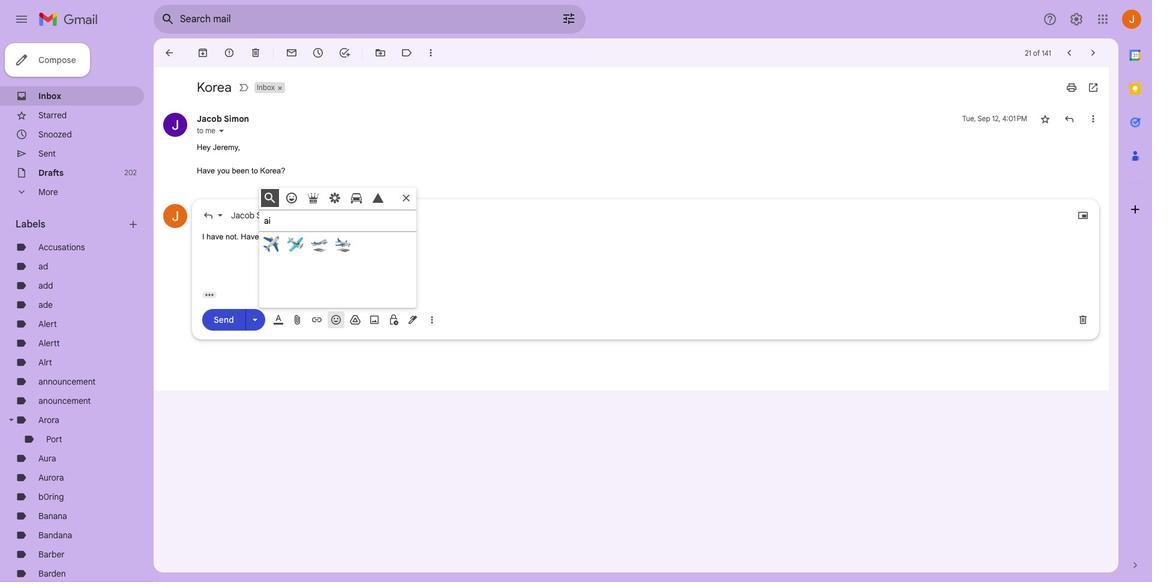 Task type: vqa. For each thing, say whether or not it's contained in the screenshot.
Has attachment button
no



Task type: describe. For each thing, give the bounding box(es) containing it.
🛬 image
[[335, 236, 352, 252]]

settings image
[[1070, 12, 1084, 26]]

jeremy,
[[213, 143, 240, 152]]

tue,
[[963, 114, 976, 123]]

not starred image
[[1040, 113, 1052, 125]]

anouncement link
[[38, 396, 91, 406]]

more options image
[[429, 314, 436, 326]]

141
[[1042, 48, 1052, 57]]

you?
[[261, 232, 278, 241]]

ade
[[38, 300, 53, 310]]

arora link
[[38, 415, 59, 426]]

to me
[[197, 126, 215, 135]]

alertt link
[[38, 338, 60, 349]]

drafts
[[38, 167, 64, 178]]

arora
[[38, 415, 59, 426]]

bandana link
[[38, 530, 72, 541]]

compose
[[38, 55, 76, 65]]

Search emojis text field
[[259, 210, 417, 232]]

move to image
[[375, 47, 387, 59]]

Search mail text field
[[180, 13, 528, 25]]

korea
[[197, 79, 232, 95]]

send button
[[202, 309, 246, 331]]

21 of 141
[[1025, 48, 1052, 57]]

announcement link
[[38, 376, 96, 387]]

alrt link
[[38, 357, 52, 368]]

barber link
[[38, 549, 65, 560]]

banana
[[38, 511, 67, 522]]

starred
[[38, 110, 67, 121]]

add to tasks image
[[339, 47, 351, 59]]

insert files using drive image
[[349, 314, 361, 326]]

show details image
[[218, 127, 225, 134]]

korea?
[[260, 166, 285, 175]]

older image
[[1088, 47, 1100, 59]]

banana link
[[38, 511, 67, 522]]

b0ring link
[[38, 492, 64, 502]]

insert link ‪(⌘k)‬ image
[[311, 314, 323, 326]]

barber
[[38, 549, 65, 560]]

🛩 image
[[287, 236, 304, 252]]

12,
[[993, 114, 1001, 123]]

inbox button
[[255, 82, 276, 93]]

0 vertical spatial have
[[197, 166, 215, 175]]

sep
[[978, 114, 991, 123]]

delete image
[[250, 47, 262, 59]]

0 vertical spatial simon
[[224, 113, 249, 124]]

snoozed
[[38, 129, 72, 140]]

0 horizontal spatial jacob
[[197, 113, 222, 124]]

mark as unread image
[[286, 47, 298, 59]]

show trimmed content image
[[202, 291, 217, 298]]

alert
[[38, 319, 57, 330]]

aurora
[[38, 472, 64, 483]]

aura link
[[38, 453, 56, 464]]

1 vertical spatial jacob simon
[[231, 210, 280, 221]]

report spam image
[[223, 47, 235, 59]]

0 vertical spatial jacob simon
[[197, 113, 249, 124]]

type of response image
[[202, 209, 214, 221]]

i have not. have you?
[[202, 232, 280, 241]]

drafts link
[[38, 167, 64, 178]]

more
[[38, 187, 58, 197]]

202
[[124, 168, 137, 177]]

toggle confidential mode image
[[388, 314, 400, 326]]

inbox for inbox "link"
[[38, 91, 61, 101]]

4:01 pm
[[1003, 114, 1028, 123]]

port
[[46, 434, 62, 445]]

alertt
[[38, 338, 60, 349]]

bandana
[[38, 530, 72, 541]]

insert signature image
[[407, 314, 419, 326]]

you
[[217, 166, 230, 175]]

alrt
[[38, 357, 52, 368]]

tue, sep 12, 4:01 pm
[[963, 114, 1028, 123]]

me
[[205, 126, 215, 135]]

advanced search options image
[[557, 7, 581, 31]]

have you been to korea?
[[197, 166, 285, 175]]



Task type: locate. For each thing, give the bounding box(es) containing it.
have inside message body 'text field'
[[241, 232, 259, 241]]

ad link
[[38, 261, 48, 272]]

None search field
[[154, 5, 586, 34]]

jacob
[[197, 113, 222, 124], [231, 210, 255, 221]]

labels navigation
[[0, 38, 154, 582]]

hey jeremy,
[[197, 143, 240, 152]]

send
[[214, 315, 234, 325]]

compose button
[[5, 43, 90, 77]]

simon up show details icon
[[224, 113, 249, 124]]

barden link
[[38, 568, 66, 579]]

back to inbox image
[[163, 47, 175, 59]]

have left you
[[197, 166, 215, 175]]

labels image
[[401, 47, 413, 59]]

port link
[[46, 434, 62, 445]]

of
[[1034, 48, 1040, 57]]

snoozed link
[[38, 129, 72, 140]]

have
[[207, 232, 224, 241]]

1 vertical spatial jacob
[[231, 210, 255, 221]]

simon
[[224, 113, 249, 124], [257, 210, 280, 221]]

0 horizontal spatial inbox
[[38, 91, 61, 101]]

inbox inside button
[[257, 83, 275, 92]]

inbox inside labels navigation
[[38, 91, 61, 101]]

1 vertical spatial to
[[252, 166, 258, 175]]

0 horizontal spatial have
[[197, 166, 215, 175]]

🛫 image
[[311, 236, 328, 252]]

have
[[197, 166, 215, 175], [241, 232, 259, 241]]

ad
[[38, 261, 48, 272]]

jacob up me
[[197, 113, 222, 124]]

newer image
[[1064, 47, 1076, 59]]

0 vertical spatial to
[[197, 126, 204, 135]]

starred link
[[38, 110, 67, 121]]

1 horizontal spatial have
[[241, 232, 259, 241]]

aura
[[38, 453, 56, 464]]

add link
[[38, 280, 53, 291]]

insert photo image
[[369, 314, 381, 326]]

inbox link
[[38, 91, 61, 101]]

i
[[202, 232, 204, 241]]

1 horizontal spatial to
[[252, 166, 258, 175]]

tab list
[[1119, 38, 1153, 539]]

gmail image
[[38, 7, 104, 31]]

barden
[[38, 568, 66, 579]]

✈ image
[[263, 236, 280, 252]]

hey
[[197, 143, 211, 152]]

inbox down delete icon
[[257, 83, 275, 92]]

attach files image
[[292, 314, 304, 326]]

sent link
[[38, 148, 56, 159]]

simon up you?
[[257, 210, 280, 221]]

discard draft ‪(⌘⇧d)‬ image
[[1078, 314, 1090, 326]]

add
[[38, 280, 53, 291]]

jacob simon
[[197, 113, 249, 124], [231, 210, 280, 221]]

jacob simon up show details icon
[[197, 113, 249, 124]]

Message Body text field
[[202, 231, 1090, 282]]

to left me
[[197, 126, 204, 135]]

1 horizontal spatial inbox
[[257, 83, 275, 92]]

inbox
[[257, 83, 275, 92], [38, 91, 61, 101]]

accusations link
[[38, 242, 85, 253]]

inbox for inbox button
[[257, 83, 275, 92]]

aurora link
[[38, 472, 64, 483]]

Not starred checkbox
[[1040, 113, 1052, 125]]

more image
[[425, 47, 437, 59]]

search mail image
[[157, 8, 179, 30]]

archive image
[[197, 47, 209, 59]]

more send options image
[[249, 314, 261, 326]]

snooze image
[[312, 47, 324, 59]]

21
[[1025, 48, 1032, 57]]

jacob up i have not. have you?
[[231, 210, 255, 221]]

insert emoji ‪(⌘⇧2)‬ image
[[330, 314, 342, 326]]

been
[[232, 166, 249, 175]]

0 horizontal spatial to
[[197, 126, 204, 135]]

more button
[[0, 182, 144, 202]]

jacob simon up you?
[[231, 210, 280, 221]]

tue, sep 12, 4:01 pm cell
[[963, 113, 1028, 125]]

not.
[[226, 232, 239, 241]]

b0ring
[[38, 492, 64, 502]]

main menu image
[[14, 12, 29, 26]]

1 vertical spatial have
[[241, 232, 259, 241]]

sent
[[38, 148, 56, 159]]

to
[[197, 126, 204, 135], [252, 166, 258, 175]]

labels
[[16, 219, 45, 231]]

support image
[[1043, 12, 1058, 26]]

alert link
[[38, 319, 57, 330]]

anouncement
[[38, 396, 91, 406]]

labels heading
[[16, 219, 127, 231]]

0 horizontal spatial simon
[[224, 113, 249, 124]]

1 vertical spatial simon
[[257, 210, 280, 221]]

1 horizontal spatial jacob
[[231, 210, 255, 221]]

have right not.
[[241, 232, 259, 241]]

inbox up starred link
[[38, 91, 61, 101]]

1 horizontal spatial simon
[[257, 210, 280, 221]]

0 vertical spatial jacob
[[197, 113, 222, 124]]

ade link
[[38, 300, 53, 310]]

accusations
[[38, 242, 85, 253]]

announcement
[[38, 376, 96, 387]]

to right been
[[252, 166, 258, 175]]



